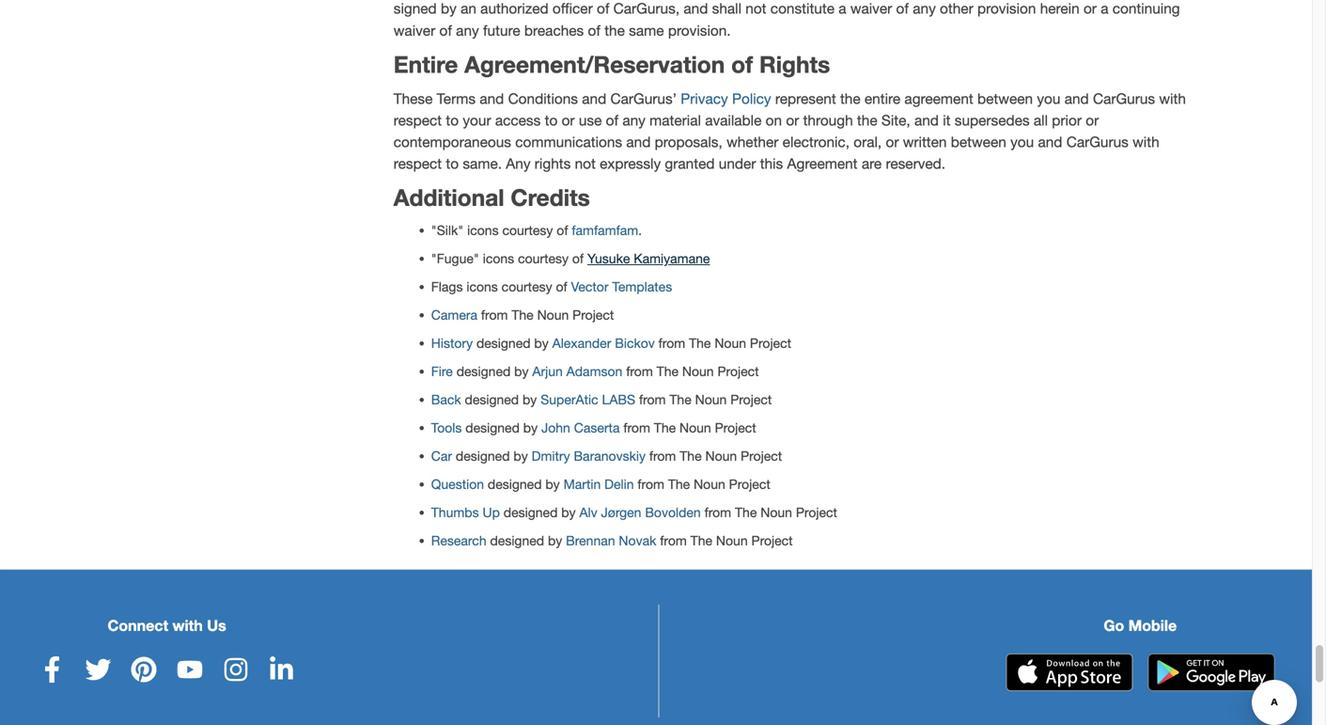 Task type: vqa. For each thing, say whether or not it's contained in the screenshot.
Down payment (0%) Text Box
no



Task type: locate. For each thing, give the bounding box(es) containing it.
icons for "silk"
[[468, 222, 499, 238]]

courtesy up camera from the noun project
[[502, 279, 553, 294]]

respect
[[394, 112, 442, 129], [394, 155, 442, 172]]

or right prior
[[1086, 112, 1100, 129]]

respect down contemporaneous
[[394, 155, 442, 172]]

car
[[431, 448, 452, 464]]

the up the through at the top of the page
[[841, 90, 861, 107]]

designed right the tools
[[466, 420, 520, 436]]

1 vertical spatial icons
[[483, 251, 515, 266]]

and left it
[[915, 112, 939, 129]]

by left alv
[[562, 505, 576, 520]]

from for brennan novak
[[660, 533, 687, 548]]

designed up question link at bottom left
[[456, 448, 510, 464]]

access
[[495, 112, 541, 129]]

designed down up
[[490, 533, 545, 548]]

connect
[[108, 617, 168, 634]]

2 vertical spatial courtesy
[[502, 279, 553, 294]]

granted
[[665, 155, 715, 172]]

noun for martin delin
[[694, 476, 726, 492]]

by for superatic
[[523, 392, 537, 407]]

superatic
[[541, 392, 599, 407]]

of up "fugue" icons courtesy of yusuke kamiyamane
[[557, 222, 568, 238]]

1 vertical spatial you
[[1011, 134, 1035, 150]]

1 vertical spatial between
[[951, 134, 1007, 150]]

the for brennan novak
[[691, 533, 713, 548]]

written
[[903, 134, 947, 150]]

by left brennan at the bottom left of the page
[[548, 533, 563, 548]]

of for famfamfam
[[557, 222, 568, 238]]

additional
[[394, 184, 505, 211]]

0 vertical spatial you
[[1038, 90, 1061, 107]]

go mobile
[[1104, 617, 1178, 634]]

it
[[943, 112, 951, 129]]

courtesy down "silk" icons courtesy of famfamfam .
[[518, 251, 569, 266]]

arjun
[[533, 364, 563, 379]]

0 vertical spatial the
[[841, 90, 861, 107]]

you
[[1038, 90, 1061, 107], [1011, 134, 1035, 150]]

to
[[446, 112, 459, 129], [545, 112, 558, 129], [446, 155, 459, 172]]

delin
[[605, 476, 634, 492]]

between up supersedes
[[978, 90, 1034, 107]]

under
[[719, 155, 757, 172]]

noun for alexander bickov
[[715, 335, 747, 351]]

and
[[480, 90, 504, 107], [582, 90, 607, 107], [1065, 90, 1090, 107], [915, 112, 939, 129], [627, 134, 651, 150], [1039, 134, 1063, 150]]

icons right the "fugue"
[[483, 251, 515, 266]]

by down 'dmitry'
[[546, 476, 560, 492]]

back link
[[431, 392, 461, 407]]

noun
[[538, 307, 569, 323], [715, 335, 747, 351], [683, 364, 714, 379], [696, 392, 727, 407], [680, 420, 712, 436], [706, 448, 738, 464], [694, 476, 726, 492], [761, 505, 793, 520], [717, 533, 748, 548]]

use
[[579, 112, 602, 129]]

instagram image
[[223, 657, 249, 683]]

from
[[481, 307, 508, 323], [659, 335, 686, 351], [627, 364, 653, 379], [639, 392, 666, 407], [624, 420, 651, 436], [650, 448, 677, 464], [638, 476, 665, 492], [705, 505, 732, 520], [660, 533, 687, 548]]

back
[[431, 392, 461, 407]]

from down labs
[[624, 420, 651, 436]]

by for martin
[[546, 476, 560, 492]]

pinterest image
[[131, 657, 157, 683]]

2 vertical spatial icons
[[467, 279, 498, 294]]

camera from the noun project
[[431, 307, 614, 323]]

designed right fire link
[[457, 364, 511, 379]]

history designed by alexander bickov from the noun project
[[431, 335, 792, 351]]

download on the app store image
[[1007, 654, 1134, 691]]

tools
[[431, 420, 462, 436]]

of left vector
[[556, 279, 568, 294]]

of left any
[[606, 112, 619, 129]]

you up all
[[1038, 90, 1061, 107]]

famfamfam link
[[572, 222, 639, 238]]

1 vertical spatial cargurus
[[1067, 134, 1129, 150]]

by down arjun
[[523, 392, 537, 407]]

linkedin image
[[269, 657, 295, 683]]

and up prior
[[1065, 90, 1090, 107]]

terms
[[437, 90, 476, 107]]

oral,
[[854, 134, 882, 150]]

from for arjun adamson
[[627, 364, 653, 379]]

the for dmitry baranovskiy
[[680, 448, 702, 464]]

available
[[706, 112, 762, 129]]

designed down camera from the noun project
[[477, 335, 531, 351]]

fire
[[431, 364, 453, 379]]

templates
[[613, 279, 673, 294]]

vector templates link
[[571, 279, 673, 294]]

caserta
[[574, 420, 620, 436]]

of up policy
[[732, 50, 754, 78]]

to down conditions
[[545, 112, 558, 129]]

labs
[[602, 392, 636, 407]]

the up oral,
[[858, 112, 878, 129]]

novak
[[619, 533, 657, 548]]

designed for tools
[[466, 420, 520, 436]]

from down bickov on the top left of the page
[[627, 364, 653, 379]]

cargurus
[[1094, 90, 1156, 107], [1067, 134, 1129, 150]]

icons
[[468, 222, 499, 238], [483, 251, 515, 266], [467, 279, 498, 294]]

these terms and conditions and cargurus' privacy policy
[[394, 90, 772, 107]]

material
[[650, 112, 701, 129]]

2 vertical spatial with
[[173, 617, 203, 634]]

designed for question
[[488, 476, 542, 492]]

entire
[[865, 90, 901, 107]]

or down site,
[[886, 134, 899, 150]]

0 vertical spatial respect
[[394, 112, 442, 129]]

courtesy down credits
[[503, 222, 553, 238]]

these
[[394, 90, 433, 107]]

designed
[[477, 335, 531, 351], [457, 364, 511, 379], [465, 392, 519, 407], [466, 420, 520, 436], [456, 448, 510, 464], [488, 476, 542, 492], [504, 505, 558, 520], [490, 533, 545, 548]]

by left john
[[524, 420, 538, 436]]

by left 'dmitry'
[[514, 448, 528, 464]]

respect down "these" on the left top of the page
[[394, 112, 442, 129]]

noun for john caserta
[[680, 420, 712, 436]]

any
[[623, 112, 646, 129]]

superatic labs link
[[541, 392, 636, 407]]

famfamfam
[[572, 222, 639, 238]]

you down all
[[1011, 134, 1035, 150]]

arjun adamson link
[[533, 364, 623, 379]]

credits
[[511, 184, 590, 211]]

1 vertical spatial courtesy
[[518, 251, 569, 266]]

by left arjun
[[515, 364, 529, 379]]

0 vertical spatial cargurus
[[1094, 90, 1156, 107]]

.
[[639, 222, 642, 238]]

from down bovolden
[[660, 533, 687, 548]]

prior
[[1053, 112, 1082, 129]]

site,
[[882, 112, 911, 129]]

represent the entire agreement between you and cargurus with respect to your access to or use of any material available on or through the site, and it supersedes all prior or contemporaneous communications and proposals, whether electronic, oral, or written between you and cargurus with respect to same. any rights not expressly granted under this agreement are reserved.
[[394, 90, 1187, 172]]

project for back designed by superatic labs from the noun project
[[731, 392, 772, 407]]

1 vertical spatial respect
[[394, 155, 442, 172]]

icons right flags
[[467, 279, 498, 294]]

of
[[732, 50, 754, 78], [606, 112, 619, 129], [557, 222, 568, 238], [573, 251, 584, 266], [556, 279, 568, 294]]

between down supersedes
[[951, 134, 1007, 150]]

of inside represent the entire agreement between you and cargurus with respect to your access to or use of any material available on or through the site, and it supersedes all prior or contemporaneous communications and proposals, whether electronic, oral, or written between you and cargurus with respect to same. any rights not expressly granted under this agreement are reserved.
[[606, 112, 619, 129]]

bovolden
[[645, 505, 701, 520]]

your
[[463, 112, 491, 129]]

by up arjun
[[535, 335, 549, 351]]

"fugue"
[[431, 251, 479, 266]]

fire link
[[431, 364, 453, 379]]

and down all
[[1039, 134, 1063, 150]]

from for alexander bickov
[[659, 335, 686, 351]]

facebook image
[[39, 657, 65, 683]]

the for alexander bickov
[[689, 335, 711, 351]]

by
[[535, 335, 549, 351], [515, 364, 529, 379], [523, 392, 537, 407], [524, 420, 538, 436], [514, 448, 528, 464], [546, 476, 560, 492], [562, 505, 576, 520], [548, 533, 563, 548]]

courtesy for "fugue" icons courtesy of
[[518, 251, 569, 266]]

0 vertical spatial icons
[[468, 222, 499, 238]]

project for tools designed by john caserta from the noun project
[[715, 420, 757, 436]]

noun for dmitry baranovskiy
[[706, 448, 738, 464]]

this
[[761, 155, 784, 172]]

designed right back at the left bottom
[[465, 392, 519, 407]]

any
[[506, 155, 531, 172]]

project for fire designed by arjun adamson from the noun project
[[718, 364, 759, 379]]

"silk" icons courtesy of famfamfam .
[[431, 222, 642, 238]]

courtesy for flags icons courtesy of
[[502, 279, 553, 294]]

"silk"
[[431, 222, 464, 238]]

from right labs
[[639, 392, 666, 407]]

us
[[207, 617, 226, 634]]

from right baranovskiy at the left bottom of page
[[650, 448, 677, 464]]

from for martin delin
[[638, 476, 665, 492]]

of up vector
[[573, 251, 584, 266]]

project
[[573, 307, 614, 323], [750, 335, 792, 351], [718, 364, 759, 379], [731, 392, 772, 407], [715, 420, 757, 436], [741, 448, 783, 464], [729, 476, 771, 492], [796, 505, 838, 520], [752, 533, 793, 548]]

cargurus'
[[611, 90, 677, 107]]

designed up up
[[488, 476, 542, 492]]

0 horizontal spatial you
[[1011, 134, 1035, 150]]

1 vertical spatial the
[[858, 112, 878, 129]]

by for arjun
[[515, 364, 529, 379]]

icons down 'additional credits'
[[468, 222, 499, 238]]

2 respect from the top
[[394, 155, 442, 172]]

from right bickov on the top left of the page
[[659, 335, 686, 351]]

the for superatic labs
[[670, 392, 692, 407]]

project for research designed by brennan novak from the noun project
[[752, 533, 793, 548]]

from up alv jørgen bovolden link
[[638, 476, 665, 492]]



Task type: describe. For each thing, give the bounding box(es) containing it.
flags icons courtesy of vector templates
[[431, 279, 673, 294]]

1 horizontal spatial you
[[1038, 90, 1061, 107]]

0 vertical spatial with
[[1160, 90, 1187, 107]]

up
[[483, 505, 500, 520]]

from for dmitry baranovskiy
[[650, 448, 677, 464]]

agreement
[[788, 155, 858, 172]]

by for brennan
[[548, 533, 563, 548]]

agreement/reservation
[[465, 50, 725, 78]]

research link
[[431, 533, 487, 548]]

rights
[[760, 50, 831, 78]]

martin delin link
[[564, 476, 634, 492]]

to up contemporaneous
[[446, 112, 459, 129]]

connect with us
[[108, 617, 226, 634]]

icons for "fugue"
[[483, 251, 515, 266]]

brennan novak link
[[566, 533, 657, 548]]

contemporaneous
[[394, 134, 512, 150]]

question link
[[431, 476, 484, 492]]

are
[[862, 155, 882, 172]]

back designed by superatic labs from the noun project
[[431, 392, 772, 407]]

from for john caserta
[[624, 420, 651, 436]]

icons for flags
[[467, 279, 498, 294]]

0 vertical spatial between
[[978, 90, 1034, 107]]

0 vertical spatial courtesy
[[503, 222, 553, 238]]

of for yusuke
[[573, 251, 584, 266]]

expressly
[[600, 155, 661, 172]]

agreement
[[905, 90, 974, 107]]

project for question designed by martin delin from the noun project
[[729, 476, 771, 492]]

not
[[575, 155, 596, 172]]

camera link
[[431, 307, 478, 323]]

baranovskiy
[[574, 448, 646, 464]]

martin
[[564, 476, 601, 492]]

by for john
[[524, 420, 538, 436]]

whether
[[727, 134, 779, 150]]

on
[[766, 112, 782, 129]]

all
[[1034, 112, 1049, 129]]

adamson
[[567, 364, 623, 379]]

by for alexander
[[535, 335, 549, 351]]

dmitry baranovskiy link
[[532, 448, 646, 464]]

supersedes
[[955, 112, 1030, 129]]

proposals,
[[655, 134, 723, 150]]

to down contemporaneous
[[446, 155, 459, 172]]

thumbs up designed by alv jørgen bovolden from the noun project
[[431, 505, 838, 520]]

brennan
[[566, 533, 616, 548]]

get it on google play image
[[1149, 654, 1276, 691]]

john caserta link
[[542, 420, 620, 436]]

additional credits
[[394, 184, 590, 211]]

of for vector
[[556, 279, 568, 294]]

the for john caserta
[[654, 420, 676, 436]]

research
[[431, 533, 487, 548]]

car link
[[431, 448, 452, 464]]

electronic,
[[783, 134, 850, 150]]

dmitry
[[532, 448, 570, 464]]

history
[[431, 335, 473, 351]]

rights
[[535, 155, 571, 172]]

yusuke
[[588, 251, 630, 266]]

alexander bickov link
[[553, 335, 655, 351]]

designed for history
[[477, 335, 531, 351]]

or right "on"
[[787, 112, 800, 129]]

alv jørgen bovolden link
[[580, 505, 701, 520]]

youtube image
[[177, 657, 203, 683]]

policy
[[733, 90, 772, 107]]

and down any
[[627, 134, 651, 150]]

camera
[[431, 307, 478, 323]]

privacy policy link
[[681, 90, 772, 107]]

designed for research
[[490, 533, 545, 548]]

research designed by brennan novak from the noun project
[[431, 533, 793, 548]]

1 respect from the top
[[394, 112, 442, 129]]

designed for fire
[[457, 364, 511, 379]]

car designed by dmitry baranovskiy from the noun project
[[431, 448, 783, 464]]

yusuke kamiyamane link
[[588, 251, 710, 266]]

twitter image
[[85, 657, 111, 683]]

from right camera
[[481, 307, 508, 323]]

designed for back
[[465, 392, 519, 407]]

and up the use
[[582, 90, 607, 107]]

noun for superatic labs
[[696, 392, 727, 407]]

question designed by martin delin from the noun project
[[431, 476, 771, 492]]

from for superatic labs
[[639, 392, 666, 407]]

privacy
[[681, 90, 729, 107]]

entire agreement/reservation of rights
[[394, 50, 831, 78]]

from right bovolden
[[705, 505, 732, 520]]

"fugue" icons courtesy of yusuke kamiyamane
[[431, 251, 710, 266]]

1 vertical spatial with
[[1133, 134, 1160, 150]]

vector
[[571, 279, 609, 294]]

designed for car
[[456, 448, 510, 464]]

thumbs up link
[[431, 505, 500, 520]]

flags
[[431, 279, 463, 294]]

designed right up
[[504, 505, 558, 520]]

or up the communications
[[562, 112, 575, 129]]

thumbs
[[431, 505, 479, 520]]

the for martin delin
[[668, 476, 690, 492]]

john
[[542, 420, 571, 436]]

project for car designed by dmitry baranovskiy from the noun project
[[741, 448, 783, 464]]

noun for arjun adamson
[[683, 364, 714, 379]]

entire
[[394, 50, 458, 78]]

the for arjun adamson
[[657, 364, 679, 379]]

and up your
[[480, 90, 504, 107]]

communications
[[516, 134, 623, 150]]

noun for brennan novak
[[717, 533, 748, 548]]

represent
[[776, 90, 837, 107]]

alv
[[580, 505, 598, 520]]

question
[[431, 476, 484, 492]]

through
[[804, 112, 854, 129]]

fire designed by arjun adamson from the noun project
[[431, 364, 759, 379]]

by for dmitry
[[514, 448, 528, 464]]

bickov
[[615, 335, 655, 351]]

tools designed by john caserta from the noun project
[[431, 420, 757, 436]]

reserved.
[[886, 155, 946, 172]]

project for history designed by alexander bickov from the noun project
[[750, 335, 792, 351]]



